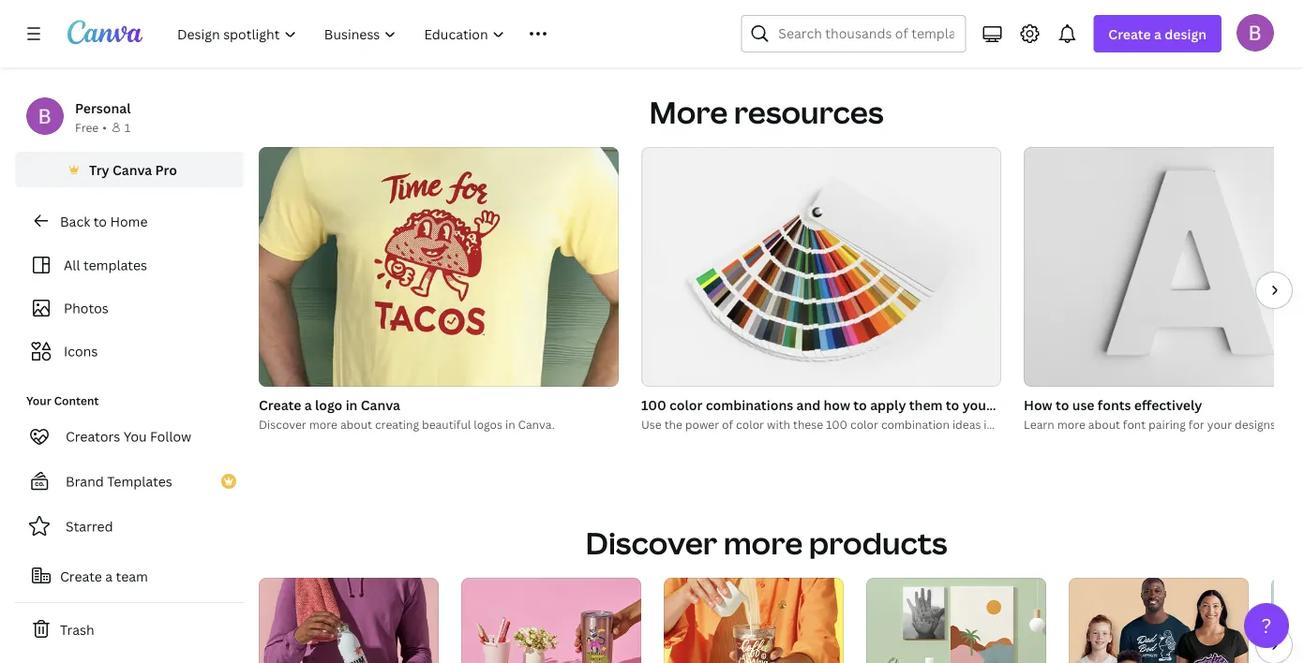 Task type: vqa. For each thing, say whether or not it's contained in the screenshot.
middle more
yes



Task type: describe. For each thing, give the bounding box(es) containing it.
Search search field
[[779, 16, 954, 52]]

brand templates
[[66, 473, 172, 491]]

try canva pro
[[89, 161, 177, 179]]

free
[[75, 120, 99, 135]]

create a design button
[[1094, 15, 1222, 53]]

create for create a team
[[60, 568, 102, 586]]

all templates link
[[26, 248, 233, 283]]

for
[[1189, 417, 1205, 432]]

combinations
[[706, 396, 793, 414]]

back to home
[[60, 212, 148, 230]]

templates
[[83, 256, 147, 274]]

how to use fonts effectively link
[[1024, 395, 1304, 415]]

of
[[722, 417, 733, 432]]

more for use
[[1057, 417, 1086, 432]]

water bottles image
[[259, 579, 439, 664]]

the
[[664, 417, 682, 432]]

starred
[[66, 518, 113, 536]]

creators
[[66, 428, 120, 446]]

about for in
[[340, 417, 372, 432]]

back to home link
[[15, 203, 244, 240]]

your inside how to use fonts effectively learn more about font pairing for your designs.
[[1207, 417, 1232, 432]]

in inside the 100 color combinations and how to apply them to your designs use the power of color with these 100 color combination ideas in your creative projects.
[[984, 417, 994, 432]]

photos
[[64, 300, 109, 317]]

a for design
[[1154, 25, 1162, 43]]

0 horizontal spatial color
[[669, 396, 703, 414]]

resources
[[734, 92, 884, 133]]

pint glasses image
[[664, 579, 844, 664]]

all
[[64, 256, 80, 274]]

1
[[125, 120, 131, 135]]

apply
[[870, 396, 906, 414]]

your
[[26, 393, 51, 409]]

icons
[[64, 343, 98, 361]]

photos link
[[26, 291, 233, 326]]

100 color combinations and how to apply them to your designs use the power of color with these 100 color combination ideas in your creative projects.
[[641, 396, 1118, 432]]

design
[[1165, 25, 1207, 43]]

to inside "link"
[[93, 212, 107, 230]]

discover more products
[[586, 523, 947, 564]]

all templates
[[64, 256, 147, 274]]

designs.
[[1235, 417, 1279, 432]]

more resources
[[649, 92, 884, 133]]

with
[[767, 417, 790, 432]]

about for fonts
[[1088, 417, 1120, 432]]

1 horizontal spatial 100
[[826, 417, 848, 432]]

a for team
[[105, 568, 113, 586]]

products
[[809, 523, 947, 564]]

how
[[1024, 396, 1053, 414]]

create a logo in canva link
[[259, 395, 619, 415]]

1 horizontal spatial in
[[505, 417, 515, 432]]

canva inside create a logo in canva discover more about creating beautiful logos in canva.
[[361, 396, 400, 414]]

0 horizontal spatial 100
[[641, 396, 666, 414]]

tumblers image
[[461, 579, 641, 664]]

projects.
[[1071, 417, 1118, 432]]

1 horizontal spatial more
[[724, 523, 803, 564]]

canvas prints image
[[866, 579, 1046, 664]]

brand templates link
[[15, 463, 244, 501]]

discover inside create a logo in canva discover more about creating beautiful logos in canva.
[[259, 417, 306, 432]]

you
[[123, 428, 147, 446]]

beautiful
[[422, 417, 471, 432]]

them
[[909, 396, 943, 414]]

yard signs image
[[1271, 579, 1304, 664]]



Task type: locate. For each thing, give the bounding box(es) containing it.
try
[[89, 161, 109, 179]]

about inside how to use fonts effectively learn more about font pairing for your designs.
[[1088, 417, 1120, 432]]

ideas
[[953, 417, 981, 432]]

how to use fonts effectively image
[[1024, 147, 1304, 387]]

2 horizontal spatial color
[[850, 417, 879, 432]]

a
[[1154, 25, 1162, 43], [304, 396, 312, 414], [105, 568, 113, 586]]

a left the "team"
[[105, 568, 113, 586]]

a inside dropdown button
[[1154, 25, 1162, 43]]

combination
[[881, 417, 950, 432]]

0 horizontal spatial discover
[[259, 417, 306, 432]]

None search field
[[741, 15, 966, 53]]

1 horizontal spatial your
[[997, 417, 1021, 432]]

create inside create a logo in canva discover more about creating beautiful logos in canva.
[[259, 396, 301, 414]]

100 color combinations and how to apply them to your designs link
[[641, 395, 1043, 415]]

1 about from the left
[[340, 417, 372, 432]]

to up ideas
[[946, 396, 959, 414]]

to right back
[[93, 212, 107, 230]]

0 horizontal spatial your
[[963, 396, 992, 414]]

to right the how
[[854, 396, 867, 414]]

t shirts image
[[1069, 579, 1249, 664]]

personal
[[75, 99, 131, 117]]

0 horizontal spatial canva
[[112, 161, 152, 179]]

canva up creating
[[361, 396, 400, 414]]

2 vertical spatial create
[[60, 568, 102, 586]]

to left use
[[1056, 396, 1069, 414]]

more inside create a logo in canva discover more about creating beautiful logos in canva.
[[309, 417, 337, 432]]

these
[[793, 417, 823, 432]]

about
[[340, 417, 372, 432], [1088, 417, 1120, 432]]

create inside button
[[60, 568, 102, 586]]

2 horizontal spatial more
[[1057, 417, 1086, 432]]

1 horizontal spatial canva
[[361, 396, 400, 414]]

to
[[93, 212, 107, 230], [854, 396, 867, 414], [946, 396, 959, 414], [1056, 396, 1069, 414]]

creating
[[375, 417, 419, 432]]

in right ideas
[[984, 417, 994, 432]]

canva.
[[518, 417, 555, 432]]

2 vertical spatial a
[[105, 568, 113, 586]]

how
[[824, 396, 850, 414]]

create
[[1109, 25, 1151, 43], [259, 396, 301, 414], [60, 568, 102, 586]]

create inside dropdown button
[[1109, 25, 1151, 43]]

1 vertical spatial create
[[259, 396, 301, 414]]

fonts
[[1098, 396, 1131, 414]]

canva right try
[[112, 161, 152, 179]]

about inside create a logo in canva discover more about creating beautiful logos in canva.
[[340, 417, 372, 432]]

font
[[1123, 417, 1146, 432]]

2 horizontal spatial create
[[1109, 25, 1151, 43]]

your down designs
[[997, 417, 1021, 432]]

about down fonts
[[1088, 417, 1120, 432]]

100 color combinations and how to apply them to your designs image
[[641, 147, 1001, 387]]

0 vertical spatial discover
[[259, 417, 306, 432]]

1 horizontal spatial color
[[736, 417, 764, 432]]

use
[[1072, 396, 1095, 414]]

100 up use
[[641, 396, 666, 414]]

about down logo
[[340, 417, 372, 432]]

creators you follow
[[66, 428, 191, 446]]

your right for at the bottom right of the page
[[1207, 417, 1232, 432]]

your
[[963, 396, 992, 414], [997, 417, 1021, 432], [1207, 417, 1232, 432]]

back
[[60, 212, 90, 230]]

create a design
[[1109, 25, 1207, 43]]

more for logo
[[309, 417, 337, 432]]

more
[[309, 417, 337, 432], [1057, 417, 1086, 432], [724, 523, 803, 564]]

0 vertical spatial a
[[1154, 25, 1162, 43]]

create left "design"
[[1109, 25, 1151, 43]]

use
[[641, 417, 662, 432]]

brand
[[66, 473, 104, 491]]

in right 'logos'
[[505, 417, 515, 432]]

create for create a logo in canva discover more about creating beautiful logos in canva.
[[259, 396, 301, 414]]

home
[[110, 212, 148, 230]]

learn
[[1024, 417, 1055, 432]]

free •
[[75, 120, 107, 135]]

content
[[54, 393, 99, 409]]

2 horizontal spatial in
[[984, 417, 994, 432]]

try canva pro button
[[15, 152, 244, 188]]

color up "the" at the bottom of the page
[[669, 396, 703, 414]]

starred link
[[15, 508, 244, 546]]

create for create a design
[[1109, 25, 1151, 43]]

color
[[669, 396, 703, 414], [736, 417, 764, 432], [850, 417, 879, 432]]

creative
[[1024, 417, 1068, 432]]

in
[[346, 396, 358, 414], [505, 417, 515, 432], [984, 417, 994, 432]]

1 vertical spatial a
[[304, 396, 312, 414]]

0 horizontal spatial about
[[340, 417, 372, 432]]

power
[[685, 417, 719, 432]]

create a team
[[60, 568, 148, 586]]

0 horizontal spatial in
[[346, 396, 358, 414]]

1 horizontal spatial a
[[304, 396, 312, 414]]

0 vertical spatial 100
[[641, 396, 666, 414]]

bob builder image
[[1237, 14, 1274, 51]]

canva
[[112, 161, 152, 179], [361, 396, 400, 414]]

0 horizontal spatial more
[[309, 417, 337, 432]]

discover
[[259, 417, 306, 432], [586, 523, 717, 564]]

•
[[102, 120, 107, 135]]

create left logo
[[259, 396, 301, 414]]

in right logo
[[346, 396, 358, 414]]

trash link
[[15, 611, 244, 649]]

more inside how to use fonts effectively learn more about font pairing for your designs.
[[1057, 417, 1086, 432]]

create down the 'starred'
[[60, 568, 102, 586]]

more
[[649, 92, 728, 133]]

0 vertical spatial canva
[[112, 161, 152, 179]]

? button
[[1244, 604, 1289, 649]]

logos
[[474, 417, 503, 432]]

pairing
[[1149, 417, 1186, 432]]

your up ideas
[[963, 396, 992, 414]]

0 vertical spatial create
[[1109, 25, 1151, 43]]

1 horizontal spatial about
[[1088, 417, 1120, 432]]

1 horizontal spatial create
[[259, 396, 301, 414]]

?
[[1262, 613, 1272, 639]]

icons link
[[26, 334, 233, 369]]

your content
[[26, 393, 99, 409]]

a left logo
[[304, 396, 312, 414]]

color down combinations
[[736, 417, 764, 432]]

1 vertical spatial discover
[[586, 523, 717, 564]]

2 horizontal spatial a
[[1154, 25, 1162, 43]]

color down 100 color combinations and how to apply them to your designs link
[[850, 417, 879, 432]]

0 horizontal spatial create
[[60, 568, 102, 586]]

creators you follow link
[[15, 418, 244, 456]]

2 about from the left
[[1088, 417, 1120, 432]]

canva inside button
[[112, 161, 152, 179]]

more down logo
[[309, 417, 337, 432]]

team
[[116, 568, 148, 586]]

more down use
[[1057, 417, 1086, 432]]

designs
[[995, 396, 1043, 414]]

a for logo
[[304, 396, 312, 414]]

follow
[[150, 428, 191, 446]]

pro
[[155, 161, 177, 179]]

top level navigation element
[[165, 15, 696, 53], [165, 15, 696, 53]]

create a logo in canva image
[[259, 147, 619, 387]]

a left "design"
[[1154, 25, 1162, 43]]

0 horizontal spatial a
[[105, 568, 113, 586]]

templates
[[107, 473, 172, 491]]

how to use fonts effectively learn more about font pairing for your designs.
[[1024, 396, 1279, 432]]

1 vertical spatial canva
[[361, 396, 400, 414]]

a inside create a logo in canva discover more about creating beautiful logos in canva.
[[304, 396, 312, 414]]

effectively
[[1134, 396, 1202, 414]]

a inside button
[[105, 568, 113, 586]]

and
[[796, 396, 821, 414]]

create a logo in canva discover more about creating beautiful logos in canva.
[[259, 396, 555, 432]]

more up pint glasses image
[[724, 523, 803, 564]]

2 horizontal spatial your
[[1207, 417, 1232, 432]]

100 down the how
[[826, 417, 848, 432]]

1 horizontal spatial discover
[[586, 523, 717, 564]]

to inside how to use fonts effectively learn more about font pairing for your designs.
[[1056, 396, 1069, 414]]

1 vertical spatial 100
[[826, 417, 848, 432]]

create a team button
[[15, 558, 244, 595]]

logo
[[315, 396, 343, 414]]

trash
[[60, 621, 94, 639]]

100
[[641, 396, 666, 414], [826, 417, 848, 432]]



